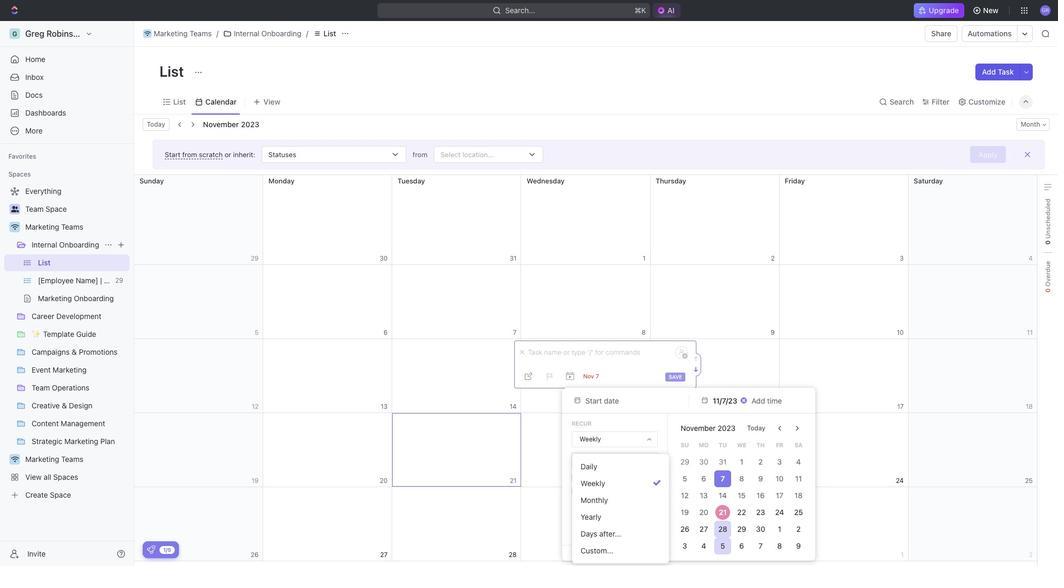 Task type: vqa. For each thing, say whether or not it's contained in the screenshot.
27
yes



Task type: describe. For each thing, give the bounding box(es) containing it.
onboarding inside sidebar navigation
[[59, 241, 99, 250]]

recur for recur
[[572, 421, 592, 427]]

docs
[[25, 91, 43, 99]]

after...
[[599, 530, 621, 539]]

daily button
[[576, 459, 665, 476]]

monthly
[[581, 496, 608, 505]]

from
[[182, 150, 197, 159]]

days
[[581, 530, 597, 539]]

wifi image
[[11, 224, 19, 231]]

row containing 26
[[134, 488, 1038, 562]]

inherit:
[[233, 150, 255, 159]]

inbox link
[[4, 69, 130, 86]]

we
[[737, 442, 746, 449]]

calendar
[[205, 97, 237, 106]]

1 horizontal spatial internal onboarding link
[[221, 27, 304, 40]]

marketing teams link inside sidebar navigation
[[25, 219, 127, 236]]

1 horizontal spatial today
[[747, 425, 765, 433]]

forever
[[603, 488, 624, 496]]

marketing inside sidebar navigation
[[25, 223, 59, 232]]

share button
[[925, 25, 958, 42]]

0 for overdue
[[1044, 289, 1052, 293]]

Start date text field
[[585, 397, 673, 406]]

1/5
[[163, 547, 171, 554]]

2023
[[718, 424, 736, 433]]

thursday
[[656, 177, 686, 185]]

add task
[[982, 67, 1014, 76]]

27
[[380, 551, 388, 559]]

sunday
[[140, 177, 164, 185]]

1 row from the top
[[134, 175, 1038, 265]]

start from scratch link
[[165, 150, 223, 159]]

0 vertical spatial list
[[324, 29, 336, 38]]

upgrade link
[[914, 3, 964, 18]]

unscheduled
[[1044, 199, 1052, 241]]

0 vertical spatial today
[[147, 121, 165, 128]]

0 vertical spatial teams
[[190, 29, 212, 38]]

28
[[509, 551, 517, 559]]

daily
[[581, 463, 597, 472]]

26
[[251, 551, 259, 559]]

24
[[896, 477, 904, 485]]

spaces
[[8, 171, 31, 178]]

⌘k
[[634, 6, 646, 15]]

21
[[510, 477, 517, 485]]

monday
[[269, 177, 295, 185]]

weekly button
[[576, 476, 665, 493]]

1 / from the left
[[216, 29, 219, 38]]

yearly button
[[576, 510, 665, 526]]

2 vertical spatial list
[[173, 97, 186, 106]]

home
[[25, 55, 45, 64]]

marketing teams inside sidebar navigation
[[25, 223, 83, 232]]

overdue
[[1044, 261, 1052, 289]]

1 horizontal spatial today button
[[741, 421, 772, 437]]

0 vertical spatial internal onboarding
[[234, 29, 301, 38]]

start from scratch or inherit:
[[165, 150, 255, 159]]

recur forever
[[584, 488, 624, 496]]

onboarding checklist button image
[[147, 546, 155, 555]]

yearly
[[581, 513, 601, 522]]

task
[[998, 67, 1014, 76]]

row containing 21
[[134, 414, 1038, 488]]

grid containing sunday
[[134, 175, 1038, 567]]

create
[[584, 474, 604, 482]]

1 horizontal spatial marketing teams
[[154, 29, 212, 38]]

tu
[[719, 442, 727, 449]]

wednesday
[[527, 177, 565, 185]]

days after... button
[[576, 526, 665, 543]]

share
[[931, 29, 952, 38]]

2 row from the top
[[134, 265, 1038, 340]]

Task na﻿me or type '/' for commands field
[[520, 349, 670, 358]]

2 / from the left
[[306, 29, 308, 38]]

tuesday
[[398, 177, 425, 185]]

new
[[606, 474, 618, 482]]

search
[[890, 97, 914, 106]]

1 vertical spatial internal onboarding link
[[32, 237, 100, 254]]



Task type: locate. For each thing, give the bounding box(es) containing it.
0 horizontal spatial onboarding
[[59, 241, 99, 250]]

onboarding
[[261, 29, 301, 38], [59, 241, 99, 250]]

dashboards link
[[4, 105, 130, 122]]

sa
[[795, 442, 803, 449]]

search...
[[505, 6, 535, 15]]

docs link
[[4, 87, 130, 104]]

0 horizontal spatial marketing
[[25, 223, 59, 232]]

25
[[1025, 477, 1033, 485]]

1 vertical spatial teams
[[61, 223, 83, 232]]

1 vertical spatial weekly
[[581, 480, 605, 489]]

november 2023
[[681, 424, 736, 433]]

1 vertical spatial list
[[160, 63, 187, 80]]

weekly up daily
[[580, 436, 601, 444]]

1 vertical spatial marketing teams
[[25, 223, 83, 232]]

weekly
[[580, 436, 601, 444], [581, 480, 605, 489]]

internal
[[234, 29, 259, 38], [32, 241, 57, 250]]

fr
[[776, 442, 783, 449]]

new
[[983, 6, 999, 15]]

upgrade
[[929, 6, 959, 15]]

search button
[[876, 94, 917, 109]]

internal onboarding
[[234, 29, 301, 38], [32, 241, 99, 250]]

custom...
[[581, 547, 613, 556]]

teams inside sidebar navigation
[[61, 223, 83, 232]]

recur up monthly
[[584, 488, 602, 496]]

favorites button
[[4, 151, 40, 163]]

th
[[757, 442, 765, 449]]

0 vertical spatial internal
[[234, 29, 259, 38]]

today
[[147, 121, 165, 128], [747, 425, 765, 433]]

0
[[1044, 241, 1052, 245], [1044, 289, 1052, 293]]

internal onboarding link
[[221, 27, 304, 40], [32, 237, 100, 254]]

1 vertical spatial onboarding
[[59, 241, 99, 250]]

su
[[681, 442, 689, 449]]

tree
[[4, 183, 130, 504]]

internal onboarding inside sidebar navigation
[[32, 241, 99, 250]]

automations
[[968, 29, 1012, 38]]

weekly inside dropdown button
[[580, 436, 601, 444]]

tree containing marketing teams
[[4, 183, 130, 504]]

0 vertical spatial 0
[[1044, 241, 1052, 245]]

marketing right wifi image
[[25, 223, 59, 232]]

1 vertical spatial 0
[[1044, 289, 1052, 293]]

0 horizontal spatial today button
[[143, 118, 169, 131]]

automations button
[[963, 26, 1017, 42]]

0 vertical spatial marketing teams link
[[141, 27, 214, 40]]

favorites
[[8, 153, 36, 161]]

/
[[216, 29, 219, 38], [306, 29, 308, 38]]

marketing teams link
[[141, 27, 214, 40], [25, 219, 127, 236]]

0 vertical spatial recur
[[572, 421, 592, 427]]

tree inside sidebar navigation
[[4, 183, 130, 504]]

Due date text field
[[713, 397, 738, 406]]

1 0 from the top
[[1044, 241, 1052, 245]]

save
[[669, 374, 682, 381]]

customize button
[[955, 94, 1009, 109]]

0 horizontal spatial list link
[[171, 94, 186, 109]]

inbox
[[25, 73, 44, 82]]

marketing teams right wifi image
[[25, 223, 83, 232]]

friday
[[785, 177, 805, 185]]

invite
[[27, 550, 46, 559]]

0 horizontal spatial today
[[147, 121, 165, 128]]

recur for recur forever
[[584, 488, 602, 496]]

1 horizontal spatial internal
[[234, 29, 259, 38]]

wifi image
[[144, 31, 151, 36]]

marketing
[[154, 29, 188, 38], [25, 223, 59, 232]]

sidebar navigation
[[0, 21, 134, 567]]

today button
[[143, 118, 169, 131], [741, 421, 772, 437]]

marketing right wifi icon
[[154, 29, 188, 38]]

calendar link
[[203, 94, 237, 109]]

0 horizontal spatial internal
[[32, 241, 57, 250]]

0 horizontal spatial marketing teams link
[[25, 219, 127, 236]]

1 vertical spatial today
[[747, 425, 765, 433]]

start
[[165, 150, 180, 159]]

1 vertical spatial marketing
[[25, 223, 59, 232]]

weekly inside button
[[581, 480, 605, 489]]

weekly button
[[572, 433, 658, 447]]

list
[[324, 29, 336, 38], [160, 63, 187, 80], [173, 97, 186, 106]]

1 vertical spatial today button
[[741, 421, 772, 437]]

1 vertical spatial internal
[[32, 241, 57, 250]]

0 vertical spatial today button
[[143, 118, 169, 131]]

task
[[620, 474, 632, 482]]

1 horizontal spatial onboarding
[[261, 29, 301, 38]]

grid
[[134, 175, 1038, 567]]

4 row from the top
[[134, 414, 1038, 488]]

add
[[982, 67, 996, 76]]

row
[[134, 175, 1038, 265], [134, 265, 1038, 340], [134, 340, 1038, 414], [134, 414, 1038, 488], [134, 488, 1038, 562]]

recur
[[572, 421, 592, 427], [584, 488, 602, 496]]

monthly button
[[576, 493, 665, 510]]

or
[[225, 150, 231, 159]]

1 horizontal spatial marketing
[[154, 29, 188, 38]]

0 horizontal spatial marketing teams
[[25, 223, 83, 232]]

onboarding checklist button element
[[147, 546, 155, 555]]

1 horizontal spatial /
[[306, 29, 308, 38]]

Add time text field
[[752, 397, 783, 406]]

weekly up monthly
[[581, 480, 605, 489]]

0 vertical spatial onboarding
[[261, 29, 301, 38]]

recur up weekly dropdown button
[[572, 421, 592, 427]]

1 horizontal spatial list link
[[310, 27, 339, 40]]

0 horizontal spatial /
[[216, 29, 219, 38]]

1 horizontal spatial teams
[[190, 29, 212, 38]]

today button up th
[[741, 421, 772, 437]]

1 vertical spatial internal onboarding
[[32, 241, 99, 250]]

0 vertical spatial marketing
[[154, 29, 188, 38]]

new button
[[968, 2, 1005, 19]]

internal inside sidebar navigation
[[32, 241, 57, 250]]

days after...
[[581, 530, 621, 539]]

add task button
[[976, 64, 1020, 81]]

0 horizontal spatial internal onboarding link
[[32, 237, 100, 254]]

november
[[681, 424, 716, 433]]

1 vertical spatial recur
[[584, 488, 602, 496]]

scratch
[[199, 150, 223, 159]]

0 horizontal spatial internal onboarding
[[32, 241, 99, 250]]

today button up start
[[143, 118, 169, 131]]

customize
[[969, 97, 1006, 106]]

marketing teams right wifi icon
[[154, 29, 212, 38]]

1 horizontal spatial marketing teams link
[[141, 27, 214, 40]]

0 for unscheduled
[[1044, 241, 1052, 245]]

0 horizontal spatial teams
[[61, 223, 83, 232]]

teams
[[190, 29, 212, 38], [61, 223, 83, 232]]

create new task
[[584, 474, 632, 482]]

today up th
[[747, 425, 765, 433]]

3 row from the top
[[134, 340, 1038, 414]]

custom... button
[[576, 543, 665, 560]]

5 row from the top
[[134, 488, 1038, 562]]

today up start
[[147, 121, 165, 128]]

2 0 from the top
[[1044, 289, 1052, 293]]

1 vertical spatial list link
[[171, 94, 186, 109]]

0 vertical spatial internal onboarding link
[[221, 27, 304, 40]]

1 vertical spatial marketing teams link
[[25, 219, 127, 236]]

list link
[[310, 27, 339, 40], [171, 94, 186, 109]]

marketing teams
[[154, 29, 212, 38], [25, 223, 83, 232]]

saturday
[[914, 177, 943, 185]]

dashboards
[[25, 108, 66, 117]]

0 vertical spatial weekly
[[580, 436, 601, 444]]

home link
[[4, 51, 130, 68]]

1 horizontal spatial internal onboarding
[[234, 29, 301, 38]]

0 vertical spatial marketing teams
[[154, 29, 212, 38]]

0 vertical spatial list link
[[310, 27, 339, 40]]

mo
[[699, 442, 709, 449]]



